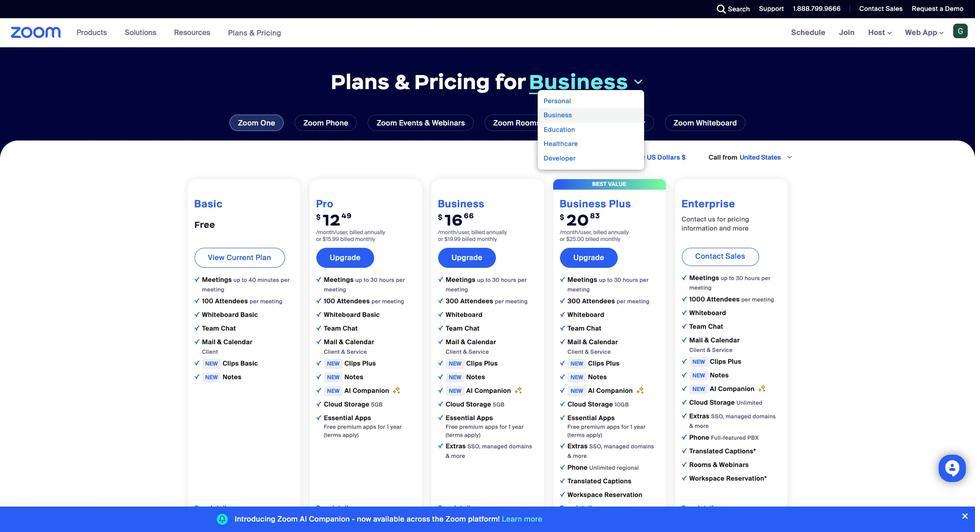 Task type: locate. For each thing, give the bounding box(es) containing it.
sales up the host dropdown button in the top of the page
[[886, 5, 904, 13]]

2 300 attendees per meeting from the left
[[568, 297, 650, 305]]

1 horizontal spatial sso, managed domains & more
[[568, 443, 655, 460]]

2 upgrade link from the left
[[438, 248, 496, 268]]

support link
[[753, 0, 787, 18], [760, 5, 785, 13]]

$ left the 12
[[316, 213, 321, 221]]

1 see detail from the left
[[194, 504, 227, 512]]

2 300 from the left
[[568, 297, 581, 305]]

1 5gb from the left
[[371, 401, 383, 408]]

2 horizontal spatial phone
[[690, 433, 710, 442]]

0 horizontal spatial sso, managed domains & more
[[446, 443, 533, 460]]

1 monthly from the left
[[355, 235, 376, 243]]

1 horizontal spatial 300
[[568, 297, 581, 305]]

& inside mail & calendar client
[[217, 338, 222, 346]]

meetings up 1000
[[690, 274, 721, 282]]

see detail for basic
[[194, 504, 227, 512]]

mail & calendar client & service for business
[[446, 338, 497, 356]]

phone
[[326, 118, 349, 128], [690, 433, 710, 442], [568, 463, 588, 472]]

meeting inside "1000 attendees per meeting"
[[752, 296, 775, 303]]

service for pro
[[347, 348, 367, 356]]

2 /month/user, from the left
[[438, 229, 470, 236]]

1 whiteboard basic from the left
[[202, 311, 258, 319]]

extras
[[690, 412, 712, 420], [446, 442, 468, 450], [568, 442, 590, 450]]

2 1 from the left
[[509, 423, 511, 431]]

up down /month/user, billed annually or $15.99 billed monthly
[[356, 277, 362, 284]]

2 horizontal spatial apps
[[607, 423, 620, 431]]

0 horizontal spatial workspace
[[568, 491, 603, 499]]

upgrade link for 16
[[438, 248, 496, 268]]

detail for enterprise
[[696, 504, 714, 512]]

0 horizontal spatial managed
[[482, 443, 508, 450]]

$ inside business $ 16 66
[[438, 213, 443, 221]]

100 attendees per meeting
[[202, 297, 283, 305], [324, 297, 405, 305]]

2 see detail from the left
[[316, 504, 349, 512]]

premium for 16
[[460, 423, 484, 431]]

/month/user, inside /month/user, billed annually or $15.99 billed monthly
[[316, 229, 349, 236]]

5 see detail from the left
[[682, 504, 714, 512]]

rooms inside tabs of zoom services tab list
[[516, 118, 541, 128]]

/month/user, down 49
[[316, 229, 349, 236]]

1 horizontal spatial upgrade
[[452, 253, 483, 262]]

/month/user, inside /month/user, billed annually or $19.99 billed monthly
[[438, 229, 470, 236]]

0 vertical spatial phone
[[326, 118, 349, 128]]

contact sales up the host dropdown button in the top of the page
[[860, 5, 904, 13]]

1 horizontal spatial annually
[[487, 229, 507, 236]]

1 horizontal spatial cloud storage 5gb
[[446, 400, 505, 408]]

0 horizontal spatial plans
[[228, 28, 248, 38]]

1 horizontal spatial /month/user,
[[438, 229, 470, 236]]

see detail for enterprise
[[682, 504, 714, 512]]

mail for enterprise
[[690, 336, 703, 344]]

team for business
[[446, 324, 463, 332]]

1 vertical spatial sales
[[726, 251, 746, 261]]

monthly right $15.99
[[355, 235, 376, 243]]

meetings down $15.99
[[324, 276, 356, 284]]

rooms
[[516, 118, 541, 128], [690, 461, 712, 469]]

phone for phone full-featured pbx
[[690, 433, 710, 442]]

companion
[[719, 385, 755, 393], [353, 387, 390, 395], [475, 387, 511, 395], [597, 387, 633, 395], [309, 515, 350, 524]]

monthly inside /month/user, billed annually or $15.99 billed monthly
[[355, 235, 376, 243]]

contact sales
[[860, 5, 904, 13], [696, 251, 746, 261]]

main content
[[0, 18, 976, 532]]

1 horizontal spatial translated
[[690, 447, 724, 455]]

billed right $15.99
[[340, 235, 354, 243]]

0 vertical spatial rooms
[[516, 118, 541, 128]]

1 horizontal spatial (terms
[[446, 432, 463, 439]]

0 horizontal spatial monthly
[[355, 235, 376, 243]]

plans inside main content
[[331, 69, 390, 95]]

upgrade down /month/user, billed annually or $19.99 billed monthly
[[452, 253, 483, 262]]

1 apps from the left
[[355, 414, 372, 422]]

or
[[316, 235, 322, 243], [438, 235, 443, 243], [560, 235, 565, 243]]

essential apps free premium apps for 1 year (terms apply) for 12
[[324, 414, 402, 439]]

see for business
[[438, 504, 451, 512]]

or inside /month/user, billed annually or $19.99 billed monthly
[[438, 235, 443, 243]]

notes for basic
[[223, 373, 242, 381]]

1 horizontal spatial rooms
[[690, 461, 712, 469]]

sso,
[[712, 413, 725, 420], [468, 443, 481, 450], [590, 443, 603, 450]]

2 see detail button from the left
[[316, 504, 349, 512]]

1 horizontal spatial apply)
[[465, 432, 481, 439]]

1 horizontal spatial or
[[438, 235, 443, 243]]

5gb
[[371, 401, 383, 408], [493, 401, 505, 408]]

0 horizontal spatial sales
[[726, 251, 746, 261]]

essential apps free premium apps for 1 year (terms apply)
[[324, 414, 402, 439], [446, 414, 524, 439], [568, 414, 646, 439]]

tabs of zoom services tab list
[[14, 115, 962, 131]]

0 horizontal spatial 100 attendees per meeting
[[202, 297, 283, 305]]

storage
[[710, 398, 735, 407], [344, 400, 370, 408], [466, 400, 492, 408], [588, 400, 614, 408]]

per inside 'up to 40 minutes per meeting'
[[281, 277, 290, 284]]

new clips plus for business
[[449, 359, 498, 367]]

center
[[622, 118, 646, 128]]

2 horizontal spatial 1
[[631, 423, 633, 431]]

new
[[693, 358, 706, 366], [205, 360, 218, 367], [327, 360, 340, 367], [449, 360, 462, 367], [571, 360, 584, 367], [693, 372, 706, 379], [205, 374, 218, 381], [327, 374, 340, 381], [449, 374, 462, 381], [571, 374, 584, 381], [693, 386, 706, 393], [327, 388, 340, 395], [449, 388, 462, 395], [571, 388, 584, 395]]

chat for enterprise
[[709, 322, 724, 331]]

plans inside the product information navigation
[[228, 28, 248, 38]]

2 horizontal spatial extras
[[690, 412, 712, 420]]

detail
[[209, 504, 227, 512], [330, 504, 349, 512], [452, 504, 471, 512], [574, 504, 592, 512], [696, 504, 714, 512]]

full-
[[712, 434, 724, 442]]

to inside 'up to 40 minutes per meeting'
[[242, 277, 247, 284]]

upgrade down /month/user, billed annually or $15.99 billed monthly
[[330, 253, 361, 262]]

1 horizontal spatial sales
[[886, 5, 904, 13]]

1.888.799.9666
[[794, 5, 841, 13]]

plans & pricing link
[[228, 28, 282, 38], [228, 28, 282, 38]]

billed right $19.99
[[462, 235, 476, 243]]

1 vertical spatial plans
[[331, 69, 390, 95]]

us dollars $ button
[[647, 153, 686, 162]]

business button
[[529, 68, 645, 95]]

upgrade link down /month/user, billed annually or $19.99 billed monthly
[[438, 248, 496, 268]]

1 1 from the left
[[387, 423, 389, 431]]

us
[[709, 215, 716, 223]]

1 /month/user, from the left
[[316, 229, 349, 236]]

new clips basic
[[205, 359, 258, 367]]

solutions
[[125, 28, 157, 37]]

1 see detail button from the left
[[194, 504, 227, 512]]

2 upgrade from the left
[[452, 253, 483, 262]]

clips
[[710, 357, 727, 366], [223, 359, 239, 367], [345, 359, 361, 367], [467, 359, 483, 367], [589, 359, 605, 367]]

4 see detail from the left
[[560, 504, 592, 512]]

1 horizontal spatial extras
[[568, 442, 590, 450]]

2 horizontal spatial upgrade
[[574, 253, 605, 262]]

3 detail from the left
[[452, 504, 471, 512]]

2 horizontal spatial or
[[560, 235, 565, 243]]

or for 16
[[438, 235, 443, 243]]

0 horizontal spatial apps
[[363, 423, 377, 431]]

client inside mail & calendar client
[[202, 348, 218, 356]]

webinars up workspace reservation*
[[720, 461, 749, 469]]

1 vertical spatial contact sales
[[696, 251, 746, 261]]

down image
[[633, 77, 645, 88]]

2 cloud storage 5gb from the left
[[446, 400, 505, 408]]

1 essential from the left
[[324, 414, 354, 422]]

2 horizontal spatial premium
[[582, 423, 606, 431]]

translated for translated captions
[[568, 477, 602, 485]]

whiteboard inside tabs of zoom services tab list
[[697, 118, 738, 128]]

chat for basic
[[221, 324, 236, 332]]

pricing
[[728, 215, 750, 223]]

banner containing products
[[0, 18, 976, 48]]

1 include image from the left
[[194, 277, 199, 282]]

3 or from the left
[[560, 235, 565, 243]]

2 apply) from the left
[[465, 432, 481, 439]]

0 horizontal spatial 1
[[387, 423, 389, 431]]

new ai companion
[[693, 385, 757, 393], [327, 387, 391, 395], [449, 387, 513, 395], [571, 387, 635, 395]]

2 horizontal spatial essential
[[568, 414, 597, 422]]

billed down 66
[[472, 229, 485, 236]]

zoom whiteboard
[[674, 118, 738, 128]]

1 horizontal spatial 5gb
[[493, 401, 505, 408]]

monthly inside /month/user, billed annually or $19.99 billed monthly
[[477, 235, 497, 243]]

sales inside main content
[[726, 251, 746, 261]]

0 horizontal spatial sso,
[[468, 443, 481, 450]]

0 horizontal spatial or
[[316, 235, 322, 243]]

meetings for basic
[[202, 276, 234, 284]]

10gb
[[615, 401, 629, 408]]

contact sales inside main content
[[696, 251, 746, 261]]

attendees
[[707, 295, 740, 303], [215, 297, 248, 305], [337, 297, 370, 305], [461, 297, 494, 305], [583, 297, 616, 305]]

to for pro
[[364, 277, 369, 284]]

monthly right $19.99
[[477, 235, 497, 243]]

0 horizontal spatial webinars
[[432, 118, 465, 128]]

0 vertical spatial webinars
[[432, 118, 465, 128]]

banner
[[0, 18, 976, 48]]

1 essential apps free premium apps for 1 year (terms apply) from the left
[[324, 414, 402, 439]]

whiteboard
[[697, 118, 738, 128], [690, 309, 727, 317], [202, 311, 239, 319], [324, 311, 361, 319], [446, 311, 483, 319], [568, 311, 605, 319]]

notes
[[710, 371, 729, 379], [223, 373, 242, 381], [345, 373, 364, 381], [467, 373, 486, 381], [589, 373, 607, 381]]

hours for enterprise
[[745, 275, 761, 282]]

Country/Region text field
[[739, 153, 786, 162]]

$15.99
[[323, 235, 339, 243]]

ai
[[710, 385, 717, 393], [345, 387, 351, 395], [467, 387, 473, 395], [589, 387, 595, 395], [300, 515, 307, 524]]

0 horizontal spatial annually
[[365, 229, 385, 236]]

unlimited up pbx
[[737, 399, 763, 407]]

1 vertical spatial translated
[[568, 477, 602, 485]]

monthly
[[355, 235, 376, 243], [477, 235, 497, 243], [601, 235, 621, 243]]

0 horizontal spatial (terms
[[324, 432, 341, 439]]

products
[[77, 28, 107, 37]]

business inside business plus $ 20 83
[[560, 197, 607, 211]]

phone for phone unlimited regional
[[568, 463, 588, 472]]

2 horizontal spatial essential apps free premium apps for 1 year (terms apply)
[[568, 414, 646, 439]]

1 horizontal spatial contact sales
[[860, 5, 904, 13]]

apps
[[355, 414, 372, 422], [477, 414, 493, 422], [599, 414, 615, 422]]

& inside the product information navigation
[[250, 28, 255, 38]]

0 horizontal spatial include image
[[194, 277, 199, 282]]

300 attendees per meeting for cloud storage 10gb
[[568, 297, 650, 305]]

whiteboard basic for basic
[[202, 311, 258, 319]]

support
[[760, 5, 785, 13]]

0 horizontal spatial cloud storage 5gb
[[324, 400, 383, 408]]

see detail button for pro
[[316, 504, 349, 512]]

new notes for basic
[[205, 373, 242, 381]]

3 monthly from the left
[[601, 235, 621, 243]]

up down /month/user, billed annually or $19.99 billed monthly
[[478, 277, 484, 284]]

2 horizontal spatial upgrade link
[[560, 248, 618, 268]]

mail inside mail & calendar client
[[202, 338, 216, 346]]

web app button
[[906, 28, 944, 37]]

contact up information
[[682, 215, 707, 223]]

translated
[[690, 447, 724, 455], [568, 477, 602, 485]]

workspace down the rooms & webinars
[[690, 474, 725, 483]]

call
[[709, 153, 722, 162]]

whiteboard basic
[[202, 311, 258, 319], [324, 311, 380, 319]]

0 horizontal spatial 100
[[202, 297, 214, 305]]

1 horizontal spatial workspace
[[690, 474, 725, 483]]

reservation*
[[727, 474, 768, 483]]

apply)
[[343, 432, 359, 439], [465, 432, 481, 439], [587, 432, 603, 439]]

/month/user, down 66
[[438, 229, 470, 236]]

plus for enterprise
[[728, 357, 742, 366]]

0 horizontal spatial premium
[[338, 423, 362, 431]]

menu containing personal
[[538, 90, 645, 170]]

workspace for rooms
[[690, 474, 725, 483]]

business plus $ 20 83
[[560, 197, 632, 230]]

or inside /month/user, billed annually or $25.00 billed monthly
[[560, 235, 565, 243]]

2 horizontal spatial apps
[[599, 414, 615, 422]]

$19.99
[[445, 235, 461, 243]]

business up the '83' on the top of page
[[560, 197, 607, 211]]

pricing inside the product information navigation
[[257, 28, 282, 38]]

calendar for pro
[[346, 338, 375, 346]]

2 apps from the left
[[477, 414, 493, 422]]

outer image
[[638, 154, 646, 161]]

/month/user, inside /month/user, billed annually or $25.00 billed monthly
[[560, 229, 592, 236]]

0 horizontal spatial 300
[[446, 297, 459, 305]]

3 see detail from the left
[[438, 504, 471, 512]]

menu
[[538, 90, 645, 170]]

0 horizontal spatial phone
[[326, 118, 349, 128]]

$ inside 'popup button'
[[682, 153, 686, 162]]

1 300 from the left
[[446, 297, 459, 305]]

/month/user, for 12
[[316, 229, 349, 236]]

up up "1000 attendees per meeting"
[[721, 275, 728, 282]]

2 essential from the left
[[446, 414, 475, 422]]

2 vertical spatial phone
[[568, 463, 588, 472]]

or left the $25.00
[[560, 235, 565, 243]]

sales down and
[[726, 251, 746, 261]]

storage for enterprise
[[710, 398, 735, 407]]

meetings
[[690, 274, 721, 282], [202, 276, 234, 284], [324, 276, 356, 284], [446, 276, 478, 284], [568, 276, 599, 284]]

see detail for business
[[438, 504, 471, 512]]

notes for business
[[467, 373, 486, 381]]

per inside "1000 attendees per meeting"
[[742, 296, 751, 303]]

1 horizontal spatial webinars
[[720, 461, 749, 469]]

0 vertical spatial unlimited
[[737, 399, 763, 407]]

1 horizontal spatial upgrade link
[[438, 248, 496, 268]]

pricing for plans & pricing
[[257, 28, 282, 38]]

or left $15.99
[[316, 235, 322, 243]]

1 horizontal spatial 1
[[509, 423, 511, 431]]

see detail for pro
[[316, 504, 349, 512]]

1 horizontal spatial apps
[[477, 414, 493, 422]]

2 include image from the left
[[316, 277, 321, 282]]

0 horizontal spatial /month/user,
[[316, 229, 349, 236]]

dollars
[[658, 153, 681, 162]]

see detail button for business
[[438, 504, 471, 512]]

service
[[713, 347, 733, 354], [347, 348, 367, 356], [469, 348, 489, 356], [591, 348, 611, 356]]

2 horizontal spatial /month/user,
[[560, 229, 592, 236]]

100
[[202, 297, 214, 305], [324, 297, 335, 305]]

see for basic
[[194, 504, 207, 512]]

monthly inside /month/user, billed annually or $25.00 billed monthly
[[601, 235, 621, 243]]

hours for pro
[[379, 277, 395, 284]]

30
[[737, 275, 744, 282], [371, 277, 378, 284], [493, 277, 500, 284], [615, 277, 622, 284]]

0 vertical spatial workspace
[[690, 474, 725, 483]]

ok image
[[194, 298, 199, 303], [438, 298, 443, 303], [316, 312, 321, 317], [438, 312, 443, 317], [560, 312, 565, 317], [316, 326, 321, 331], [438, 326, 443, 331], [560, 326, 565, 331], [438, 339, 443, 344], [682, 359, 687, 364], [316, 361, 321, 366], [560, 361, 565, 366], [682, 372, 687, 378], [194, 374, 199, 379], [316, 374, 321, 379], [438, 374, 443, 379], [560, 374, 565, 379], [316, 388, 321, 393], [438, 388, 443, 393], [560, 388, 565, 393], [438, 402, 443, 407], [560, 402, 565, 407], [560, 443, 565, 448], [682, 476, 687, 481], [560, 492, 565, 497]]

upgrade link for 12
[[316, 248, 375, 268]]

5 see from the left
[[682, 504, 695, 512]]

1 apps from the left
[[363, 423, 377, 431]]

contact
[[860, 5, 885, 13], [592, 118, 620, 128], [682, 215, 707, 223], [696, 251, 724, 261]]

5gb for 16
[[493, 401, 505, 408]]

3 include image from the left
[[560, 277, 565, 282]]

0 horizontal spatial extras
[[446, 442, 468, 450]]

show options image
[[786, 154, 794, 161]]

the
[[433, 515, 444, 524]]

translated down full-
[[690, 447, 724, 455]]

schedule link
[[785, 18, 833, 47]]

0 horizontal spatial apps
[[355, 414, 372, 422]]

host
[[869, 28, 888, 37]]

/month/user, down the '83' on the top of page
[[560, 229, 592, 236]]

new ai companion for business
[[449, 387, 513, 395]]

service for business
[[469, 348, 489, 356]]

apps for 12
[[363, 423, 377, 431]]

include image
[[682, 275, 687, 280], [438, 277, 443, 282], [316, 415, 321, 420], [438, 415, 443, 420], [560, 415, 565, 420]]

up down /month/user, billed annually or $25.00 billed monthly
[[599, 277, 606, 284]]

workspace reservation*
[[690, 474, 768, 483]]

16
[[445, 210, 463, 230]]

1 for 16
[[509, 423, 511, 431]]

upgrade for 16
[[452, 253, 483, 262]]

& inside tabs of zoom services tab list
[[425, 118, 430, 128]]

2 5gb from the left
[[493, 401, 505, 408]]

$ inside business plus $ 20 83
[[560, 213, 565, 221]]

1 100 attendees per meeting from the left
[[202, 297, 283, 305]]

contact down information
[[696, 251, 724, 261]]

1.888.799.9666 button
[[787, 0, 844, 18], [794, 5, 841, 13]]

0 horizontal spatial 5gb
[[371, 401, 383, 408]]

0 horizontal spatial unlimited
[[590, 464, 616, 472]]

5gb for 12
[[371, 401, 383, 408]]

call from
[[709, 153, 738, 162]]

rooms left education
[[516, 118, 541, 128]]

$ right dollars
[[682, 153, 686, 162]]

or left $19.99
[[438, 235, 443, 243]]

1 annually from the left
[[365, 229, 385, 236]]

phone unlimited regional
[[568, 463, 639, 472]]

essential for 12
[[324, 414, 354, 422]]

1 horizontal spatial essential
[[446, 414, 475, 422]]

0 horizontal spatial contact sales
[[696, 251, 746, 261]]

5 detail from the left
[[696, 504, 714, 512]]

2 horizontal spatial monthly
[[601, 235, 621, 243]]

3 annually from the left
[[609, 229, 629, 236]]

or inside /month/user, billed annually or $15.99 billed monthly
[[316, 235, 322, 243]]

detail for business
[[452, 504, 471, 512]]

webinars right events
[[432, 118, 465, 128]]

rooms & webinars
[[690, 461, 749, 469]]

or for 12
[[316, 235, 322, 243]]

include image
[[194, 277, 199, 282], [316, 277, 321, 282], [560, 277, 565, 282]]

2 horizontal spatial annually
[[609, 229, 629, 236]]

2 year from the left
[[513, 423, 524, 431]]

workspace down translated captions
[[568, 491, 603, 499]]

web app
[[906, 28, 938, 37]]

apps for 16
[[477, 414, 493, 422]]

see
[[194, 504, 207, 512], [316, 504, 329, 512], [438, 504, 451, 512], [560, 504, 573, 512], [682, 504, 695, 512]]

3 upgrade link from the left
[[560, 248, 618, 268]]

include image for basic
[[194, 277, 199, 282]]

meetings down $19.99
[[446, 276, 478, 284]]

1 horizontal spatial pricing
[[415, 69, 490, 95]]

3 /month/user, from the left
[[560, 229, 592, 236]]

2 horizontal spatial apply)
[[587, 432, 603, 439]]

0 horizontal spatial year
[[391, 423, 402, 431]]

2 annually from the left
[[487, 229, 507, 236]]

contact sales down and
[[696, 251, 746, 261]]

2 monthly from the left
[[477, 235, 497, 243]]

4 see from the left
[[560, 504, 573, 512]]

new notes for business
[[449, 373, 486, 381]]

apply) for 16
[[465, 432, 481, 439]]

2 premium from the left
[[460, 423, 484, 431]]

1 horizontal spatial sso,
[[590, 443, 603, 450]]

host button
[[869, 28, 892, 37]]

translated down phone unlimited regional
[[568, 477, 602, 485]]

1 horizontal spatial 100 attendees per meeting
[[324, 297, 405, 305]]

1 horizontal spatial 100
[[324, 297, 335, 305]]

300
[[446, 297, 459, 305], [568, 297, 581, 305]]

plus
[[610, 197, 632, 211], [728, 357, 742, 366], [363, 359, 376, 367], [484, 359, 498, 367], [606, 359, 620, 367]]

0 horizontal spatial domains
[[509, 443, 533, 450]]

mail for pro
[[324, 338, 338, 346]]

1 cloud storage 5gb from the left
[[324, 400, 383, 408]]

1 detail from the left
[[209, 504, 227, 512]]

3 1 from the left
[[631, 423, 633, 431]]

$ left 20
[[560, 213, 565, 221]]

1 year from the left
[[391, 423, 402, 431]]

1 horizontal spatial plans
[[331, 69, 390, 95]]

1 (terms from the left
[[324, 432, 341, 439]]

unlimited inside "cloud storage unlimited"
[[737, 399, 763, 407]]

monthly down business plus $ 20 83
[[601, 235, 621, 243]]

1
[[387, 423, 389, 431], [509, 423, 511, 431], [631, 423, 633, 431]]

2 see from the left
[[316, 504, 329, 512]]

cloud for pro
[[324, 400, 343, 408]]

0 horizontal spatial essential
[[324, 414, 354, 422]]

annually right business $ 16 66
[[487, 229, 507, 236]]

apps for 16
[[485, 423, 499, 431]]

1 horizontal spatial monthly
[[477, 235, 497, 243]]

zoom logo image
[[11, 27, 61, 38]]

upgrade link down /month/user, billed annually or $25.00 billed monthly
[[560, 248, 618, 268]]

workspace
[[690, 474, 725, 483], [568, 491, 603, 499]]

3 see detail button from the left
[[438, 504, 471, 512]]

0 horizontal spatial rooms
[[516, 118, 541, 128]]

2 (terms from the left
[[446, 432, 463, 439]]

attendees for pro
[[337, 297, 370, 305]]

request
[[913, 5, 939, 13]]

pro $ 12 49
[[316, 197, 352, 230]]

1 upgrade link from the left
[[316, 248, 375, 268]]

0 vertical spatial sales
[[886, 5, 904, 13]]

1 300 attendees per meeting from the left
[[446, 297, 528, 305]]

1 vertical spatial rooms
[[690, 461, 712, 469]]

2 detail from the left
[[330, 504, 349, 512]]

1 or from the left
[[316, 235, 322, 243]]

ok image
[[682, 297, 687, 302], [316, 298, 321, 303], [560, 298, 565, 303], [682, 310, 687, 315], [194, 312, 199, 317], [682, 324, 687, 329], [194, 326, 199, 331], [682, 337, 687, 342], [194, 339, 199, 344], [316, 339, 321, 344], [560, 339, 565, 344], [194, 361, 199, 366], [438, 361, 443, 366], [682, 386, 687, 391], [682, 400, 687, 405], [316, 402, 321, 407], [682, 413, 687, 418], [682, 435, 687, 440], [438, 443, 443, 448], [682, 448, 687, 453], [682, 462, 687, 467], [560, 465, 565, 470], [560, 478, 565, 483]]

mail & calendar client
[[202, 338, 253, 356]]

up left the 40
[[234, 277, 241, 284]]

0 vertical spatial translated
[[690, 447, 724, 455]]

contact left center
[[592, 118, 620, 128]]

upgrade for 12
[[330, 253, 361, 262]]

100 for pro
[[324, 297, 335, 305]]

mail & calendar client & service
[[690, 336, 740, 354], [324, 338, 375, 356], [446, 338, 497, 356], [568, 338, 618, 356]]

rooms down translated captions*
[[690, 461, 712, 469]]

2 100 from the left
[[324, 297, 335, 305]]

upgrade down /month/user, billed annually or $25.00 billed monthly
[[574, 253, 605, 262]]

$ left 16
[[438, 213, 443, 221]]

1 100 from the left
[[202, 297, 214, 305]]

to
[[730, 275, 735, 282], [242, 277, 247, 284], [364, 277, 369, 284], [486, 277, 491, 284], [608, 277, 613, 284]]

0 horizontal spatial pricing
[[257, 28, 282, 38]]

3 see from the left
[[438, 504, 451, 512]]

1 horizontal spatial whiteboard basic
[[324, 311, 380, 319]]

2 horizontal spatial (terms
[[568, 432, 585, 439]]

up inside 'up to 40 minutes per meeting'
[[234, 277, 241, 284]]

zoom for zoom events & webinars
[[377, 118, 397, 128]]

5 see detail button from the left
[[682, 504, 714, 512]]

client for enterprise
[[690, 347, 706, 354]]

3 apps from the left
[[607, 423, 620, 431]]

team chat
[[690, 322, 724, 331], [202, 324, 236, 332], [324, 324, 358, 332], [446, 324, 480, 332], [568, 324, 602, 332]]

1 apply) from the left
[[343, 432, 359, 439]]

2 whiteboard basic from the left
[[324, 311, 380, 319]]

300 attendees per meeting
[[446, 297, 528, 305], [568, 297, 650, 305]]

calendar
[[711, 336, 740, 344], [224, 338, 253, 346], [346, 338, 375, 346], [467, 338, 497, 346], [589, 338, 618, 346]]

annually inside /month/user, billed annually or $19.99 billed monthly
[[487, 229, 507, 236]]

annually inside /month/user, billed annually or $25.00 billed monthly
[[609, 229, 629, 236]]

0 horizontal spatial essential apps free premium apps for 1 year (terms apply)
[[324, 414, 402, 439]]

extras for cloud storage 5gb
[[446, 442, 468, 450]]

basic
[[194, 197, 223, 211], [241, 311, 258, 319], [363, 311, 380, 319], [241, 359, 258, 367]]

$ inside pro $ 12 49
[[316, 213, 321, 221]]

2 or from the left
[[438, 235, 443, 243]]

1 vertical spatial phone
[[690, 433, 710, 442]]

1 vertical spatial unlimited
[[590, 464, 616, 472]]

client for business
[[446, 348, 462, 356]]

attendees for basic
[[215, 297, 248, 305]]

0 horizontal spatial apply)
[[343, 432, 359, 439]]

calendar inside mail & calendar client
[[224, 338, 253, 346]]

1 horizontal spatial managed
[[604, 443, 630, 450]]

annually inside /month/user, billed annually or $15.99 billed monthly
[[365, 229, 385, 236]]

meetings for enterprise
[[690, 274, 721, 282]]

unlimited up translated captions
[[590, 464, 616, 472]]

2 100 attendees per meeting from the left
[[324, 297, 405, 305]]

meetings down view at the top
[[202, 276, 234, 284]]

regional
[[617, 464, 639, 472]]

2 essential apps free premium apps for 1 year (terms apply) from the left
[[446, 414, 524, 439]]

annually right 20
[[609, 229, 629, 236]]

2 apps from the left
[[485, 423, 499, 431]]

4 see detail button from the left
[[560, 504, 592, 512]]

team
[[690, 322, 707, 331], [202, 324, 219, 332], [324, 324, 341, 332], [446, 324, 463, 332], [568, 324, 585, 332]]

1 see from the left
[[194, 504, 207, 512]]

300 for cloud storage 5gb
[[446, 297, 459, 305]]

0 horizontal spatial upgrade
[[330, 253, 361, 262]]

2 horizontal spatial year
[[635, 423, 646, 431]]

1 horizontal spatial domains
[[631, 443, 655, 450]]

0 horizontal spatial translated
[[568, 477, 602, 485]]

demo
[[946, 5, 964, 13]]

upgrade link down /month/user, billed annually or $15.99 billed monthly
[[316, 248, 375, 268]]

essential
[[324, 414, 354, 422], [446, 414, 475, 422], [568, 414, 597, 422]]

pricing inside main content
[[415, 69, 490, 95]]

contact sales link
[[853, 0, 906, 18], [860, 5, 904, 13], [682, 248, 760, 266]]

1 premium from the left
[[338, 423, 362, 431]]

up
[[721, 275, 728, 282], [234, 277, 241, 284], [356, 277, 362, 284], [478, 277, 484, 284], [599, 277, 606, 284]]

1 upgrade from the left
[[330, 253, 361, 262]]

annually right $15.99
[[365, 229, 385, 236]]

see for pro
[[316, 504, 329, 512]]

team for basic
[[202, 324, 219, 332]]



Task type: describe. For each thing, give the bounding box(es) containing it.
0 vertical spatial contact sales
[[860, 5, 904, 13]]

available
[[373, 515, 405, 524]]

/month/user, for 20
[[560, 229, 592, 236]]

cloud for enterprise
[[690, 398, 709, 407]]

web
[[906, 28, 922, 37]]

4 detail from the left
[[574, 504, 592, 512]]

storage for business
[[466, 400, 492, 408]]

whiteboard basic for pro
[[324, 311, 380, 319]]

40
[[249, 277, 256, 284]]

captions*
[[725, 447, 757, 455]]

current
[[227, 253, 254, 262]]

mail for basic
[[202, 338, 216, 346]]

up for business
[[478, 277, 484, 284]]

resources
[[174, 28, 210, 37]]

enterprise contact us for pricing information and more
[[682, 197, 750, 232]]

new inside new clips basic
[[205, 360, 218, 367]]

zoom one
[[238, 118, 275, 128]]

team chat for enterprise
[[690, 322, 724, 331]]

events
[[399, 118, 423, 128]]

a
[[940, 5, 944, 13]]

phone full-featured pbx
[[690, 433, 759, 442]]

profile picture image
[[954, 24, 968, 38]]

developer
[[544, 154, 576, 162]]

100 for basic
[[202, 297, 214, 305]]

zoom for zoom one
[[238, 118, 259, 128]]

workspace reservation
[[568, 491, 643, 499]]

learn more link
[[502, 515, 543, 524]]

-
[[352, 515, 355, 524]]

introducing
[[235, 515, 276, 524]]

mail & calendar client & service for pro
[[324, 338, 375, 356]]

apply) for 12
[[343, 432, 359, 439]]

meeting inside 'up to 40 minutes per meeting'
[[202, 286, 225, 293]]

30 for enterprise
[[737, 275, 744, 282]]

3 upgrade from the left
[[574, 253, 605, 262]]

value
[[609, 181, 627, 188]]

to for enterprise
[[730, 275, 735, 282]]

main content containing business
[[0, 18, 976, 532]]

unlimited inside phone unlimited regional
[[590, 464, 616, 472]]

up for basic
[[234, 277, 241, 284]]

products button
[[77, 18, 111, 47]]

sso, managed domains & more for cloud storage 5gb
[[446, 443, 533, 460]]

platform!
[[468, 515, 500, 524]]

introducing zoom ai companion - now available across the zoom platform! learn more
[[235, 515, 543, 524]]

storage for pro
[[344, 400, 370, 408]]

mail & calendar client & service for enterprise
[[690, 336, 740, 354]]

solutions button
[[125, 18, 161, 47]]

3 year from the left
[[635, 423, 646, 431]]

2 horizontal spatial sso,
[[712, 413, 725, 420]]

product information navigation
[[70, 18, 288, 48]]

new clips plus for pro
[[327, 359, 376, 367]]

billed down 49
[[350, 229, 363, 236]]

domains for cloud storage 5gb
[[509, 443, 533, 450]]

3 essential apps free premium apps for 1 year (terms apply) from the left
[[568, 414, 646, 439]]

3 apply) from the left
[[587, 432, 603, 439]]

annually for 49
[[365, 229, 385, 236]]

for inside enterprise contact us for pricing information and more
[[718, 215, 726, 223]]

cloud storage 10gb
[[568, 400, 629, 408]]

year for 16
[[513, 423, 524, 431]]

one
[[261, 118, 275, 128]]

3 essential from the left
[[568, 414, 597, 422]]

detail for basic
[[209, 504, 227, 512]]

/month/user, billed annually or $19.99 billed monthly
[[438, 229, 507, 243]]

sso, for cloud storage 5gb
[[468, 443, 481, 450]]

pro
[[316, 197, 334, 211]]

plus for business
[[484, 359, 498, 367]]

ai for enterprise
[[710, 385, 717, 393]]

3 apps from the left
[[599, 414, 615, 422]]

request a demo
[[913, 5, 964, 13]]

to for basic
[[242, 277, 247, 284]]

1000 attendees per meeting
[[690, 295, 775, 303]]

resources button
[[174, 18, 215, 47]]

new clips plus for enterprise
[[693, 357, 742, 366]]

education
[[544, 125, 576, 134]]

20
[[567, 210, 590, 230]]

100 attendees per meeting for pro
[[324, 297, 405, 305]]

66
[[464, 211, 475, 220]]

across
[[407, 515, 431, 524]]

3 premium from the left
[[582, 423, 606, 431]]

zoom events & webinars
[[377, 118, 465, 128]]

reservation
[[605, 491, 643, 499]]

see for enterprise
[[682, 504, 695, 512]]

business $ 16 66
[[438, 197, 485, 230]]

notes for pro
[[345, 373, 364, 381]]

contact inside enterprise contact us for pricing information and more
[[682, 215, 707, 223]]

schedule
[[792, 28, 826, 37]]

zoom for zoom whiteboard
[[674, 118, 695, 128]]

300 attendees per meeting for cloud storage 5gb
[[446, 297, 528, 305]]

minutes
[[258, 277, 279, 284]]

translated captions
[[568, 477, 632, 485]]

best
[[593, 181, 607, 188]]

billed right the $25.00
[[586, 235, 600, 243]]

attendees for enterprise
[[707, 295, 740, 303]]

clips for business
[[467, 359, 483, 367]]

83
[[591, 211, 601, 220]]

business up personal
[[529, 68, 629, 95]]

team for pro
[[324, 324, 341, 332]]

sso, for cloud storage 10gb
[[590, 443, 603, 450]]

meetings for business
[[446, 276, 478, 284]]

plus inside business plus $ 20 83
[[610, 197, 632, 211]]

billed down the '83' on the top of page
[[594, 229, 607, 236]]

from
[[723, 153, 738, 162]]

detail for pro
[[330, 504, 349, 512]]

300 for cloud storage 10gb
[[568, 297, 581, 305]]

workspace for translated
[[568, 491, 603, 499]]

3 (terms from the left
[[568, 432, 585, 439]]

/month/user, billed annually or $25.00 billed monthly
[[560, 229, 629, 243]]

zoom rooms
[[494, 118, 541, 128]]

meetings for pro
[[324, 276, 356, 284]]

to for business
[[486, 277, 491, 284]]

now
[[357, 515, 372, 524]]

1000
[[690, 295, 706, 303]]

view
[[208, 253, 225, 262]]

cloud for business
[[446, 400, 465, 408]]

chat for pro
[[343, 324, 358, 332]]

notes for enterprise
[[710, 371, 729, 379]]

12
[[323, 210, 341, 230]]

client for pro
[[324, 348, 340, 356]]

cloud storage 5gb for 12
[[324, 400, 383, 408]]

search
[[729, 5, 751, 13]]

phone inside tabs of zoom services tab list
[[326, 118, 349, 128]]

(terms for 12
[[324, 432, 341, 439]]

meetings down the $25.00
[[568, 276, 599, 284]]

domains for cloud storage 10gb
[[631, 443, 655, 450]]

translated captions*
[[690, 447, 757, 455]]

zoom contact center
[[569, 118, 646, 128]]

49
[[342, 211, 352, 220]]

meetings navigation
[[785, 18, 976, 48]]

new notes for enterprise
[[693, 371, 729, 379]]

captions
[[603, 477, 632, 485]]

up to 40 minutes per meeting
[[202, 277, 290, 293]]

cloud storage unlimited
[[690, 398, 763, 407]]

contact up host
[[860, 5, 885, 13]]

plans & pricing
[[228, 28, 282, 38]]

pbx
[[748, 434, 759, 442]]

/month/user, billed annually or $15.99 billed monthly
[[316, 229, 385, 243]]

join
[[840, 28, 855, 37]]

2 horizontal spatial sso, managed domains & more
[[690, 413, 776, 430]]

see detail button for basic
[[194, 504, 227, 512]]

up to 30 hours per meeting for business
[[446, 277, 527, 293]]

$25.00
[[567, 235, 585, 243]]

and
[[720, 224, 732, 232]]

2 horizontal spatial domains
[[753, 413, 776, 420]]

team chat for business
[[446, 324, 480, 332]]

view current plan
[[208, 253, 271, 262]]

webinars inside tabs of zoom services tab list
[[432, 118, 465, 128]]

100 attendees per meeting for basic
[[202, 297, 283, 305]]

(terms for 16
[[446, 432, 463, 439]]

monthly for 49
[[355, 235, 376, 243]]

zoom phone
[[304, 118, 349, 128]]

healthcare
[[544, 140, 579, 148]]

information
[[682, 224, 718, 232]]

contact inside tabs of zoom services tab list
[[592, 118, 620, 128]]

new ai companion for enterprise
[[693, 385, 757, 393]]

enterprise
[[682, 197, 736, 211]]

ai for pro
[[345, 387, 351, 395]]

include image for pro
[[316, 277, 321, 282]]

2 horizontal spatial managed
[[726, 413, 752, 420]]

plans for plans & pricing for
[[331, 69, 390, 95]]

apps for 12
[[355, 414, 372, 422]]

featured
[[724, 434, 747, 442]]

translated for translated captions*
[[690, 447, 724, 455]]

learn
[[502, 515, 523, 524]]

clips for pro
[[345, 359, 361, 367]]

30 for pro
[[371, 277, 378, 284]]

chat for business
[[465, 324, 480, 332]]

calendar for business
[[467, 338, 497, 346]]

zoom for zoom phone
[[304, 118, 324, 128]]

plans & pricing for
[[331, 69, 527, 95]]

extras for cloud storage 10gb
[[568, 442, 590, 450]]

managed for cloud storage 5gb
[[482, 443, 508, 450]]

us
[[647, 153, 656, 162]]

pricing for plans & pricing for
[[415, 69, 490, 95]]

business up 66
[[438, 197, 485, 211]]

zoom for zoom contact center
[[569, 118, 590, 128]]

business down personal
[[544, 111, 573, 119]]

hours for business
[[501, 277, 517, 284]]

view current plan link
[[194, 248, 285, 268]]

companion for business
[[475, 387, 511, 395]]

more inside enterprise contact us for pricing information and more
[[733, 224, 749, 232]]



Task type: vqa. For each thing, say whether or not it's contained in the screenshot.
Mobile Phone text field
no



